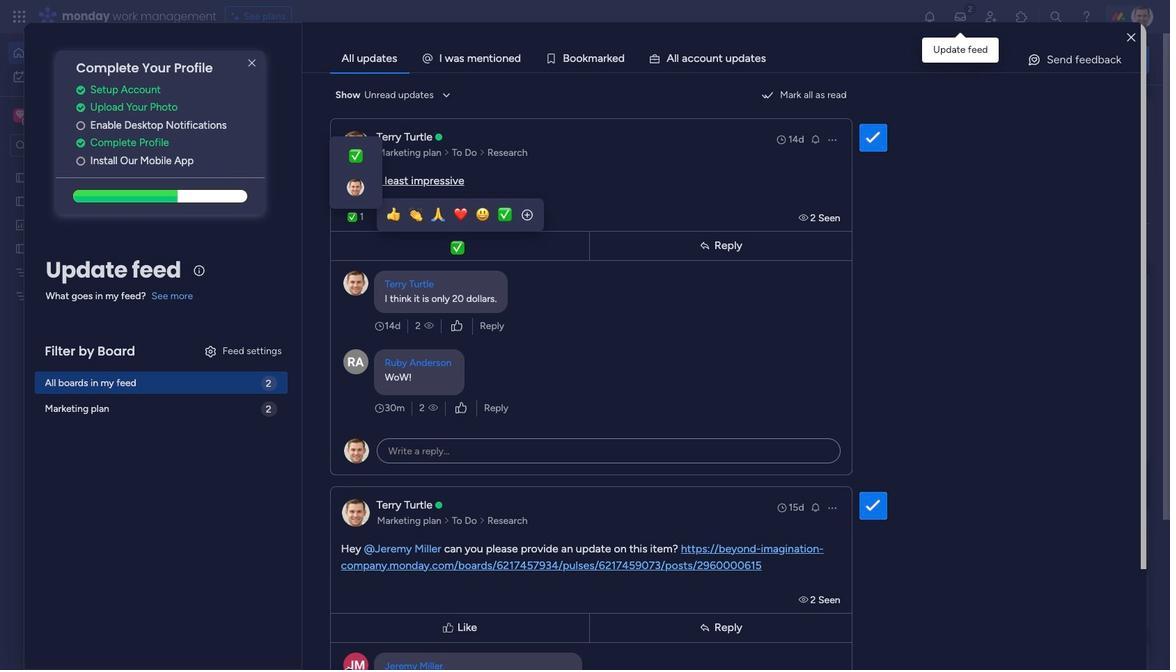 Task type: vqa. For each thing, say whether or not it's contained in the screenshot.
second component icon from the right
no



Task type: describe. For each thing, give the bounding box(es) containing it.
public dashboard image
[[15, 218, 28, 231]]

1 horizontal spatial slider arrow image
[[479, 514, 485, 528]]

monday marketplace image
[[1015, 10, 1029, 24]]

1 horizontal spatial v2 seen image
[[799, 212, 811, 224]]

templates image image
[[953, 280, 1137, 376]]

getting started element
[[940, 508, 1149, 563]]

options image for reminder icon on the bottom of the page
[[827, 503, 838, 514]]

1 circle o image from the top
[[76, 120, 85, 131]]

contact sales element
[[940, 641, 1149, 671]]

v2 like image
[[456, 401, 467, 416]]

give feedback image
[[1027, 53, 1041, 67]]

reminder image
[[810, 133, 821, 145]]

2 vertical spatial option
[[0, 165, 178, 168]]

2 element
[[356, 525, 372, 541]]

0 vertical spatial option
[[8, 42, 169, 64]]

invite members image
[[984, 10, 998, 24]]

update feed image
[[954, 10, 968, 24]]

1 vertical spatial dapulse x slim image
[[1129, 101, 1145, 118]]

search everything image
[[1049, 10, 1063, 24]]

see plans image
[[231, 9, 244, 24]]

reminder image
[[810, 502, 821, 513]]

help image
[[1080, 10, 1094, 24]]

close recently visited image
[[215, 114, 232, 130]]

1 check circle image from the top
[[76, 103, 85, 113]]

Search in workspace field
[[29, 138, 116, 154]]

2 add to favorites image from the left
[[641, 255, 655, 269]]

1 vertical spatial slider arrow image
[[444, 514, 450, 528]]

select product image
[[13, 10, 26, 24]]

check circle image
[[76, 85, 85, 95]]



Task type: locate. For each thing, give the bounding box(es) containing it.
workspace image
[[13, 108, 27, 123], [15, 108, 25, 123]]

2 workspace image from the left
[[15, 108, 25, 123]]

0 vertical spatial slider arrow image
[[444, 146, 450, 160]]

1 horizontal spatial v2 seen image
[[799, 595, 811, 606]]

options image for reminder image
[[827, 134, 838, 145]]

1 horizontal spatial add to favorites image
[[641, 255, 655, 269]]

2 circle o image from the top
[[76, 156, 85, 166]]

public board image
[[15, 171, 28, 184], [15, 194, 28, 208], [15, 242, 28, 255], [460, 254, 476, 270], [688, 254, 704, 270]]

2 check circle image from the top
[[76, 138, 85, 149]]

circle o image
[[76, 120, 85, 131], [76, 156, 85, 166]]

1 vertical spatial check circle image
[[76, 138, 85, 149]]

v2 seen image
[[424, 319, 434, 333], [799, 595, 811, 606]]

dapulse x slim image
[[244, 55, 260, 72], [1129, 101, 1145, 118]]

1 vertical spatial circle o image
[[76, 156, 85, 166]]

options image right reminder icon on the bottom of the page
[[827, 503, 838, 514]]

help center element
[[940, 575, 1149, 630]]

v2 seen image
[[799, 212, 811, 224], [428, 402, 438, 416]]

check circle image down the workspace selection element
[[76, 138, 85, 149]]

slider arrow image
[[479, 146, 485, 160], [444, 514, 450, 528]]

0 horizontal spatial add to favorites image
[[413, 255, 427, 269]]

circle o image down search in workspace field at the left top of page
[[76, 156, 85, 166]]

slider arrow image
[[444, 146, 450, 160], [479, 514, 485, 528]]

0 horizontal spatial v2 seen image
[[424, 319, 434, 333]]

0 horizontal spatial slider arrow image
[[444, 146, 450, 160]]

option
[[8, 42, 169, 64], [8, 65, 169, 88], [0, 165, 178, 168]]

1 vertical spatial options image
[[827, 503, 838, 514]]

option up the workspace selection element
[[8, 65, 169, 88]]

0 vertical spatial v2 seen image
[[799, 212, 811, 224]]

1 horizontal spatial dapulse x slim image
[[1129, 101, 1145, 118]]

tab list
[[330, 45, 1141, 72]]

v2 user feedback image
[[952, 52, 962, 67]]

options image
[[827, 134, 838, 145], [827, 503, 838, 514]]

2 image
[[964, 1, 977, 16]]

v2 bolt switch image
[[1060, 52, 1069, 67]]

check circle image down check circle image
[[76, 103, 85, 113]]

option up check circle image
[[8, 42, 169, 64]]

terry turtle image
[[1131, 6, 1154, 28]]

0 horizontal spatial dapulse x slim image
[[244, 55, 260, 72]]

close image
[[1127, 32, 1136, 43]]

1 add to favorites image from the left
[[413, 255, 427, 269]]

0 vertical spatial options image
[[827, 134, 838, 145]]

workspace selection element
[[13, 107, 116, 125]]

tab
[[330, 45, 409, 72]]

1 vertical spatial v2 seen image
[[428, 402, 438, 416]]

1 workspace image from the left
[[13, 108, 27, 123]]

1 vertical spatial v2 seen image
[[799, 595, 811, 606]]

check circle image
[[76, 103, 85, 113], [76, 138, 85, 149]]

0 vertical spatial slider arrow image
[[479, 146, 485, 160]]

1 horizontal spatial slider arrow image
[[479, 146, 485, 160]]

add to favorites image
[[413, 255, 427, 269], [641, 255, 655, 269]]

quick search results list box
[[215, 130, 907, 486]]

0 vertical spatial circle o image
[[76, 120, 85, 131]]

remove from favorites image
[[413, 425, 427, 439]]

0 horizontal spatial v2 seen image
[[428, 402, 438, 416]]

1 options image from the top
[[827, 134, 838, 145]]

options image right reminder image
[[827, 134, 838, 145]]

0 vertical spatial check circle image
[[76, 103, 85, 113]]

circle o image up search in workspace field at the left top of page
[[76, 120, 85, 131]]

2 options image from the top
[[827, 503, 838, 514]]

0 vertical spatial dapulse x slim image
[[244, 55, 260, 72]]

v2 like image
[[451, 319, 463, 334]]

list box
[[0, 163, 178, 496]]

1 vertical spatial option
[[8, 65, 169, 88]]

0 vertical spatial v2 seen image
[[424, 319, 434, 333]]

option down search in workspace field at the left top of page
[[0, 165, 178, 168]]

notifications image
[[923, 10, 937, 24]]

0 horizontal spatial slider arrow image
[[444, 514, 450, 528]]

1 vertical spatial slider arrow image
[[479, 514, 485, 528]]



